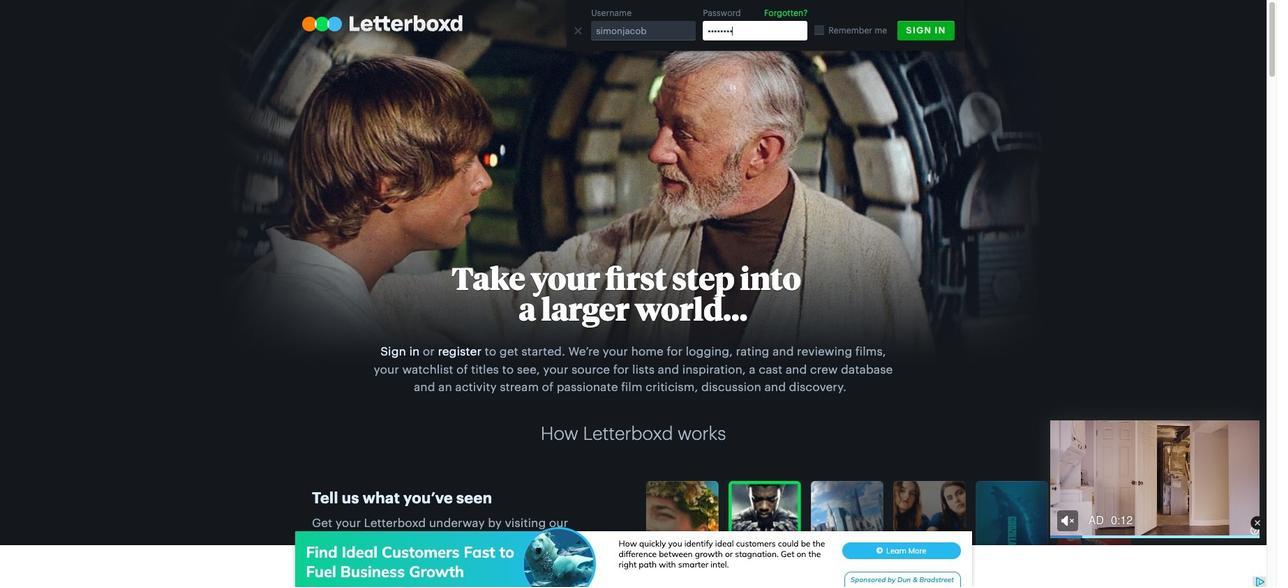 Task type: locate. For each thing, give the bounding box(es) containing it.
ad element
[[522, 553, 745, 588]]

None email field
[[592, 21, 696, 41]]

None submit
[[944, 15, 965, 36], [898, 21, 955, 41], [944, 15, 965, 36], [898, 21, 955, 41]]

None password field
[[703, 21, 808, 41]]

poster overlays image
[[646, 481, 1132, 588]]

None text field
[[868, 15, 965, 36]]



